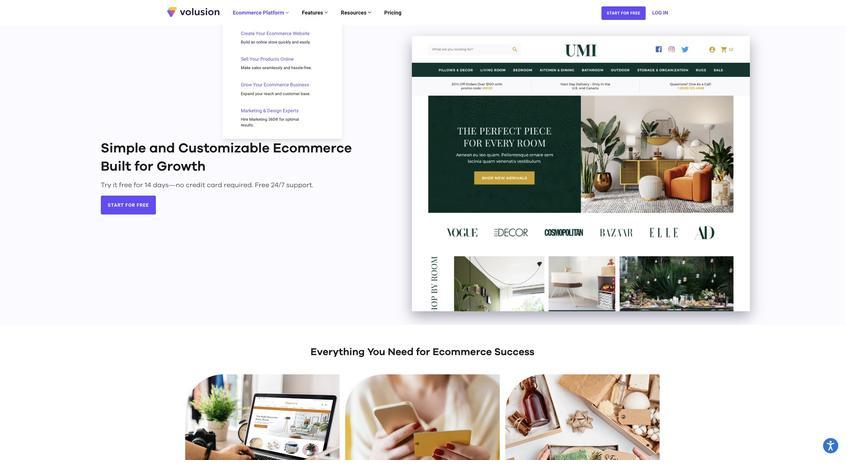 Task type: describe. For each thing, give the bounding box(es) containing it.
open accessibe: accessibility options, statement and help image
[[828, 441, 835, 451]]

24/7
[[271, 182, 285, 189]]

hire
[[241, 117, 248, 122]]

create store image
[[185, 375, 340, 461]]

simple
[[101, 142, 146, 155]]

grow your ecommerce business
[[241, 82, 309, 88]]

credit
[[186, 182, 205, 189]]

and right reach
[[275, 91, 282, 96]]

pricing
[[385, 9, 402, 16]]

sell
[[241, 56, 249, 62]]

grow
[[241, 82, 252, 88]]

your
[[255, 91, 263, 96]]

customer
[[283, 91, 300, 96]]

try
[[101, 182, 111, 189]]

for
[[622, 11, 630, 15]]

try it free for 14 days—no credit card required. free 24/7 support.
[[101, 182, 314, 189]]

it
[[113, 182, 117, 189]]

free
[[119, 182, 132, 189]]

experts
[[283, 108, 299, 113]]

build an online store quickly and easily.
[[241, 40, 311, 45]]

log
[[653, 10, 662, 16]]

business
[[290, 82, 309, 88]]

build
[[241, 40, 250, 45]]

need
[[388, 348, 414, 358]]

features
[[302, 9, 325, 16]]

pricing link
[[378, 3, 408, 23]]

resources
[[341, 9, 368, 16]]

for for ecommerce
[[416, 348, 431, 358]]

14
[[145, 182, 151, 189]]

simple and customizable ecommerce built for growth
[[101, 142, 352, 174]]

start for free
[[108, 203, 149, 208]]

resources link
[[335, 3, 378, 23]]

0 vertical spatial marketing
[[241, 108, 262, 113]]

for for 14
[[134, 182, 143, 189]]

days—no
[[153, 182, 184, 189]]

everything you need for ecommerce success
[[311, 348, 535, 358]]

your for create
[[256, 31, 266, 36]]

expand your reach and customer base.
[[241, 91, 311, 96]]

built
[[101, 160, 131, 174]]

store
[[268, 40, 278, 45]]

free
[[137, 203, 149, 208]]

marketing & design experts
[[241, 108, 299, 113]]

start
[[607, 11, 621, 15]]

make
[[241, 66, 251, 70]]

360®
[[269, 117, 279, 122]]

hire marketing 360® for optimal results.
[[241, 117, 299, 128]]

start for free link
[[602, 6, 646, 20]]

volusion logo image
[[166, 6, 220, 18]]

customizable
[[178, 142, 270, 155]]

free.
[[304, 66, 312, 70]]



Task type: locate. For each thing, give the bounding box(es) containing it.
angle down image right platform
[[286, 10, 289, 15]]

your for sell
[[250, 56, 259, 62]]

log in link
[[653, 3, 669, 23]]

for inside hire marketing 360® for optimal results.
[[280, 117, 285, 122]]

&
[[263, 108, 266, 113]]

ecommerce
[[233, 9, 262, 16], [267, 31, 292, 36], [264, 82, 289, 88], [273, 142, 352, 155], [433, 348, 492, 358]]

your
[[256, 31, 266, 36], [250, 56, 259, 62], [253, 82, 263, 88]]

for right 360® at the top left
[[280, 117, 285, 122]]

3 angle down image from the left
[[368, 10, 372, 15]]

create
[[241, 31, 255, 36]]

and
[[292, 40, 299, 45], [284, 66, 290, 70], [275, 91, 282, 96], [149, 142, 175, 155]]

and up for growth on the top left
[[149, 142, 175, 155]]

1 vertical spatial marketing
[[249, 117, 268, 122]]

ecommerce inside simple and customizable ecommerce built for growth
[[273, 142, 352, 155]]

1 vertical spatial your
[[250, 56, 259, 62]]

your up sales at the top of page
[[250, 56, 259, 62]]

marketing inside hire marketing 360® for optimal results.
[[249, 117, 268, 122]]

everything
[[311, 348, 365, 358]]

and left easily.
[[292, 40, 299, 45]]

marketing up 'hire'
[[241, 108, 262, 113]]

success
[[495, 348, 535, 358]]

start for free
[[607, 11, 641, 15]]

2 vertical spatial for
[[416, 348, 431, 358]]

1 horizontal spatial angle down image
[[325, 10, 328, 15]]

your for grow
[[253, 82, 263, 88]]

1 angle down image from the left
[[286, 10, 289, 15]]

0 horizontal spatial angle down image
[[286, 10, 289, 15]]

0 vertical spatial free
[[631, 11, 641, 15]]

marketing
[[241, 108, 262, 113], [249, 117, 268, 122]]

2 horizontal spatial for
[[416, 348, 431, 358]]

and down the online
[[284, 66, 290, 70]]

angle down image inside the ecommerce platform link
[[286, 10, 289, 15]]

support.
[[286, 182, 314, 189]]

online
[[281, 56, 294, 62]]

hassle-
[[291, 66, 304, 70]]

for right "need"
[[416, 348, 431, 358]]

start for free link
[[101, 196, 156, 215]]

and inside simple and customizable ecommerce built for growth
[[149, 142, 175, 155]]

sell products image
[[346, 375, 500, 461]]

seamlessly
[[262, 66, 283, 70]]

online
[[257, 40, 267, 45]]

easily.
[[300, 40, 311, 45]]

platform
[[263, 9, 284, 16]]

an
[[251, 40, 256, 45]]

angle down image left pricing
[[368, 10, 372, 15]]

2 vertical spatial your
[[253, 82, 263, 88]]

free right for
[[631, 11, 641, 15]]

2 angle down image from the left
[[325, 10, 328, 15]]

features link
[[296, 3, 335, 23]]

1 horizontal spatial for
[[280, 117, 285, 122]]

angle down image inside features link
[[325, 10, 328, 15]]

2 horizontal spatial angle down image
[[368, 10, 372, 15]]

log in
[[653, 10, 669, 16]]

required.
[[224, 182, 253, 189]]

optimal
[[286, 117, 299, 122]]

0 vertical spatial your
[[256, 31, 266, 36]]

0 horizontal spatial free
[[255, 182, 270, 189]]

design
[[267, 108, 282, 113]]

angle down image for resources
[[368, 10, 372, 15]]

1 vertical spatial for
[[134, 182, 143, 189]]

start
[[108, 203, 124, 208]]

card
[[207, 182, 222, 189]]

1 vertical spatial free
[[255, 182, 270, 189]]

0 vertical spatial for
[[280, 117, 285, 122]]

sales
[[252, 66, 261, 70]]

sell your products online
[[241, 56, 294, 62]]

for
[[280, 117, 285, 122], [134, 182, 143, 189], [416, 348, 431, 358]]

products
[[261, 56, 280, 62]]

your up the online
[[256, 31, 266, 36]]

angle down image for ecommerce platform
[[286, 10, 289, 15]]

expand your store image
[[506, 375, 661, 461]]

angle down image
[[286, 10, 289, 15], [325, 10, 328, 15], [368, 10, 372, 15]]

website
[[293, 31, 310, 36]]

free
[[631, 11, 641, 15], [255, 182, 270, 189]]

create your ecommerce website
[[241, 31, 310, 36]]

base.
[[301, 91, 311, 96]]

quickly
[[279, 40, 291, 45]]

angle down image left resources
[[325, 10, 328, 15]]

1 horizontal spatial free
[[631, 11, 641, 15]]

reach
[[264, 91, 274, 96]]

for left 14
[[134, 182, 143, 189]]

for for optimal
[[280, 117, 285, 122]]

your up your
[[253, 82, 263, 88]]

expand
[[241, 91, 254, 96]]

umi theme image
[[412, 36, 751, 312]]

in
[[664, 10, 669, 16]]

results.
[[241, 123, 254, 128]]

angle down image inside resources link
[[368, 10, 372, 15]]

you
[[368, 348, 386, 358]]

for growth
[[135, 160, 206, 174]]

ecommerce platform
[[233, 9, 286, 16]]

for
[[125, 203, 135, 208]]

angle down image for features
[[325, 10, 328, 15]]

make sales seamlessly and hassle-free.
[[241, 66, 312, 70]]

marketing down &
[[249, 117, 268, 122]]

0 horizontal spatial for
[[134, 182, 143, 189]]

ecommerce platform link
[[227, 3, 296, 23]]

free left 24/7
[[255, 182, 270, 189]]



Task type: vqa. For each thing, say whether or not it's contained in the screenshot.


